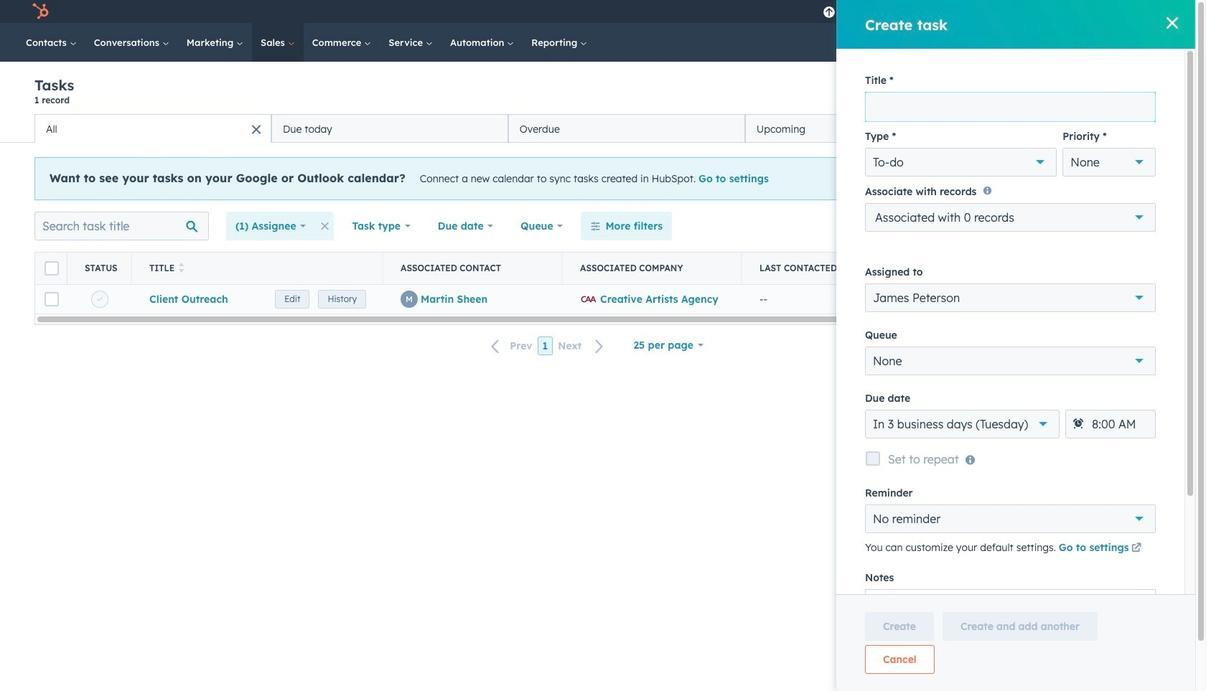 Task type: locate. For each thing, give the bounding box(es) containing it.
alert
[[34, 157, 1162, 200]]

3 column header from the left
[[384, 253, 563, 284]]

2 column header from the left
[[68, 253, 132, 284]]

tab list
[[34, 114, 982, 143]]

menu
[[816, 0, 1179, 23]]

1 link opens in a new window image from the top
[[1132, 541, 1142, 558]]

james peterson image
[[1029, 5, 1042, 18]]

close image
[[1135, 175, 1144, 184]]

marketplaces image
[[921, 6, 934, 19]]

column header
[[35, 253, 68, 284], [68, 253, 132, 284], [384, 253, 563, 284], [563, 253, 743, 284]]

press to sort. image
[[179, 263, 184, 273]]

4 column header from the left
[[563, 253, 743, 284]]

link opens in a new window image
[[1132, 541, 1142, 558], [1132, 544, 1142, 555]]

banner
[[34, 76, 1162, 114]]

None text field
[[866, 92, 1157, 122]]



Task type: vqa. For each thing, say whether or not it's contained in the screenshot.
heading
no



Task type: describe. For each thing, give the bounding box(es) containing it.
pagination navigation
[[483, 337, 613, 356]]

2 link opens in a new window image from the top
[[1132, 544, 1142, 555]]

Search HubSpot search field
[[994, 30, 1146, 55]]

close image
[[1167, 17, 1179, 29]]

HH:MM text field
[[1066, 410, 1157, 439]]

press to sort. element
[[179, 263, 184, 274]]

task status: not completed image
[[97, 297, 103, 303]]

Search task title search field
[[34, 212, 209, 241]]

1 column header from the left
[[35, 253, 68, 284]]



